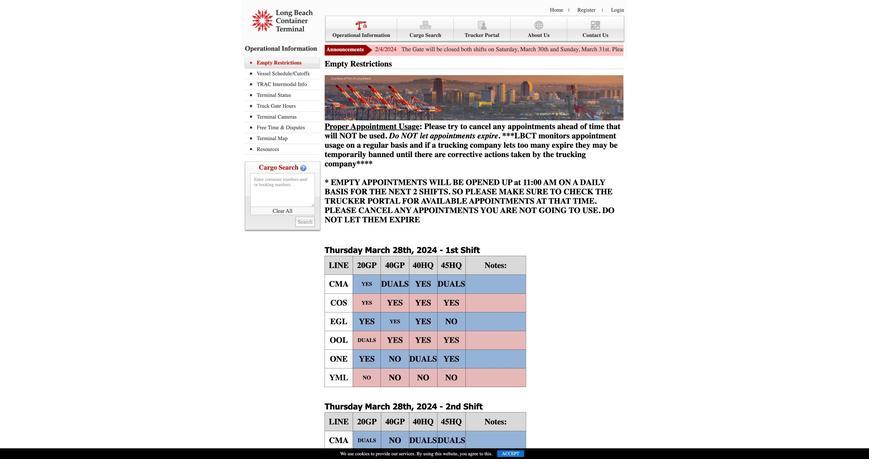 Task type: vqa. For each thing, say whether or not it's contained in the screenshot.
However,
no



Task type: locate. For each thing, give the bounding box(es) containing it.
0 horizontal spatial menu bar
[[245, 58, 323, 155]]

menu bar
[[326, 16, 625, 41], [245, 58, 323, 155]]

Enter container numbers and/ or booking numbers.  text field
[[251, 173, 315, 207]]

None submit
[[296, 217, 315, 227]]

1 vertical spatial menu bar
[[245, 58, 323, 155]]

1 horizontal spatial menu bar
[[326, 16, 625, 41]]



Task type: describe. For each thing, give the bounding box(es) containing it.
0 vertical spatial menu bar
[[326, 16, 625, 41]]



